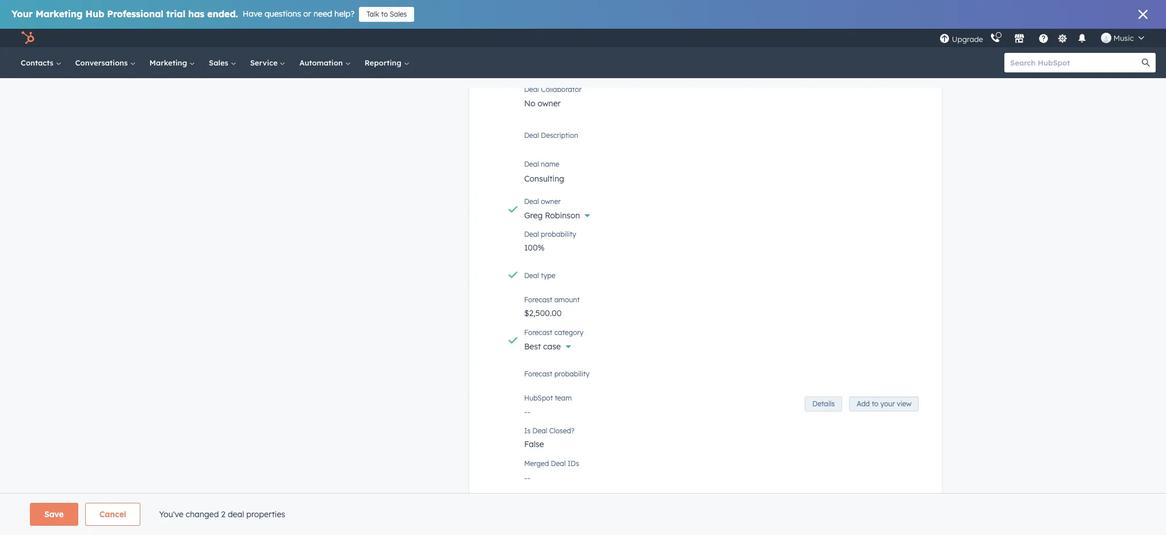 Task type: vqa. For each thing, say whether or not it's contained in the screenshot.
Task Status: Not completed icon
no



Task type: locate. For each thing, give the bounding box(es) containing it.
sales left service
[[209, 58, 231, 67]]

1 vertical spatial owner
[[541, 198, 561, 206]]

help button
[[1034, 29, 1054, 47]]

deal left name
[[525, 160, 539, 169]]

to
[[381, 10, 388, 18], [872, 400, 879, 409]]

add
[[857, 400, 871, 409]]

music button
[[1095, 29, 1152, 47]]

marketing
[[36, 8, 83, 20], [150, 58, 189, 67]]

deal up greg
[[525, 198, 539, 206]]

probability for forecast probability
[[555, 370, 590, 379]]

deal right is
[[533, 427, 548, 436]]

reporting
[[365, 58, 404, 67]]

or
[[304, 9, 311, 19]]

1 horizontal spatial marketing
[[150, 58, 189, 67]]

your
[[12, 8, 33, 20]]

deal
[[525, 85, 539, 94], [525, 131, 539, 140], [525, 160, 539, 169], [525, 198, 539, 206], [525, 230, 539, 239], [525, 272, 539, 281], [533, 427, 548, 436], [551, 460, 566, 469]]

deal left type
[[525, 272, 539, 281]]

forecast amount
[[525, 296, 580, 305]]

you've changed 2 deal properties
[[159, 510, 285, 520]]

Forecast amount text field
[[525, 303, 920, 321]]

service link
[[243, 47, 293, 78]]

2
[[221, 510, 226, 520]]

to right talk
[[381, 10, 388, 18]]

greg robinson
[[525, 211, 581, 221]]

greg robinson button
[[525, 205, 920, 224]]

marketing link
[[143, 47, 202, 78]]

questions
[[265, 9, 301, 19]]

Deal name text field
[[525, 167, 920, 190]]

name
[[541, 160, 560, 169]]

marketing down trial
[[150, 58, 189, 67]]

forecast up best case
[[525, 329, 553, 338]]

1 vertical spatial forecast
[[525, 329, 553, 338]]

0 vertical spatial forecast
[[525, 296, 553, 305]]

0 vertical spatial sales
[[390, 10, 407, 18]]

greg robinson image
[[1102, 33, 1112, 43]]

best
[[525, 342, 541, 353]]

0 vertical spatial probability
[[541, 230, 577, 239]]

reporting link
[[358, 47, 417, 78]]

deal up no
[[525, 85, 539, 94]]

Deal probability text field
[[525, 237, 920, 256]]

owner up greg robinson
[[541, 198, 561, 206]]

you've
[[159, 510, 184, 520]]

hubspot
[[525, 395, 553, 403]]

Merged Deal IDs text field
[[525, 467, 920, 490]]

talk to sales
[[367, 10, 407, 18]]

1 vertical spatial marketing
[[150, 58, 189, 67]]

sales
[[390, 10, 407, 18], [209, 58, 231, 67]]

0 vertical spatial owner
[[538, 99, 561, 109]]

owner
[[538, 99, 561, 109], [541, 198, 561, 206]]

sales link
[[202, 47, 243, 78]]

merged deal ids
[[525, 460, 580, 469]]

case
[[544, 342, 561, 353]]

hubspot link
[[14, 31, 43, 45]]

deal inside deal collaborator no owner
[[525, 85, 539, 94]]

deal owner
[[525, 198, 561, 206]]

-
[[525, 408, 528, 418], [528, 408, 531, 418]]

has
[[188, 8, 205, 20]]

calling icon button
[[986, 31, 1006, 45]]

add to your view
[[857, 400, 912, 409]]

robinson
[[545, 211, 581, 221]]

deal probability
[[525, 230, 577, 239]]

1 vertical spatial to
[[872, 400, 879, 409]]

1 horizontal spatial to
[[872, 400, 879, 409]]

0 vertical spatial to
[[381, 10, 388, 18]]

3 forecast from the top
[[525, 370, 553, 379]]

2 vertical spatial forecast
[[525, 370, 553, 379]]

to for talk
[[381, 10, 388, 18]]

contacts link
[[14, 47, 68, 78]]

music
[[1114, 33, 1135, 43]]

sales right talk
[[390, 10, 407, 18]]

conversations link
[[68, 47, 143, 78]]

deal down greg
[[525, 230, 539, 239]]

calling icon image
[[991, 33, 1001, 44]]

1 horizontal spatial sales
[[390, 10, 407, 18]]

- down the hubspot at the bottom left of page
[[528, 408, 531, 418]]

owner down collaborator
[[538, 99, 561, 109]]

hub
[[86, 8, 104, 20]]

deal for deal description
[[525, 131, 539, 140]]

search image
[[1143, 59, 1151, 67]]

add to your view button
[[850, 397, 920, 412]]

your
[[881, 400, 896, 409]]

1 vertical spatial sales
[[209, 58, 231, 67]]

deal left description
[[525, 131, 539, 140]]

forecast down deal type
[[525, 296, 553, 305]]

sales inside button
[[390, 10, 407, 18]]

forecast category
[[525, 329, 584, 338]]

1 vertical spatial probability
[[555, 370, 590, 379]]

0 horizontal spatial to
[[381, 10, 388, 18]]

marketplaces image
[[1015, 34, 1025, 44]]

help?
[[335, 9, 355, 19]]

deal type
[[525, 272, 556, 281]]

need
[[314, 9, 332, 19]]

forecast for forecast probability
[[525, 370, 553, 379]]

forecast up the hubspot at the bottom left of page
[[525, 370, 553, 379]]

Deal Description text field
[[525, 130, 920, 153]]

probability for deal probability
[[541, 230, 577, 239]]

deal left ids
[[551, 460, 566, 469]]

no owner button
[[525, 92, 920, 115]]

conversations
[[75, 58, 130, 67]]

2 forecast from the top
[[525, 329, 553, 338]]

forecast for forecast amount
[[525, 296, 553, 305]]

cancel
[[99, 510, 126, 520]]

menu
[[939, 29, 1153, 47]]

category
[[555, 329, 584, 338]]

marketing left the hub
[[36, 8, 83, 20]]

probability down robinson
[[541, 230, 577, 239]]

best case button
[[525, 336, 920, 355]]

deal
[[228, 510, 244, 520]]

probability up team
[[555, 370, 590, 379]]

automation link
[[293, 47, 358, 78]]

1 forecast from the top
[[525, 296, 553, 305]]

greg
[[525, 211, 543, 221]]

to for add
[[872, 400, 879, 409]]

- up is
[[525, 408, 528, 418]]

0 vertical spatial marketing
[[36, 8, 83, 20]]

to right add
[[872, 400, 879, 409]]

probability
[[541, 230, 577, 239], [555, 370, 590, 379]]

0 horizontal spatial sales
[[209, 58, 231, 67]]

forecast
[[525, 296, 553, 305], [525, 329, 553, 338], [525, 370, 553, 379]]

2 - from the left
[[528, 408, 531, 418]]



Task type: describe. For each thing, give the bounding box(es) containing it.
deal for deal collaborator no owner
[[525, 85, 539, 94]]

deal description
[[525, 131, 578, 140]]

Forecast probability text field
[[525, 369, 920, 387]]

team
[[555, 395, 572, 403]]

deal for deal owner
[[525, 198, 539, 206]]

save button
[[30, 504, 78, 527]]

trial
[[166, 8, 186, 20]]

upgrade image
[[940, 34, 950, 44]]

have
[[243, 9, 263, 19]]

professional
[[107, 8, 164, 20]]

help image
[[1039, 34, 1049, 44]]

talk to sales button
[[359, 7, 415, 22]]

automation
[[300, 58, 345, 67]]

hubspot image
[[21, 31, 35, 45]]

closed?
[[550, 427, 575, 436]]

collaborator
[[541, 85, 582, 94]]

0 horizontal spatial marketing
[[36, 8, 83, 20]]

Search HubSpot search field
[[1005, 53, 1146, 73]]

notifications button
[[1073, 29, 1093, 47]]

description
[[541, 131, 578, 140]]

deal name
[[525, 160, 560, 169]]

properties
[[247, 510, 285, 520]]

search button
[[1137, 53, 1157, 73]]

cancel button
[[85, 504, 141, 527]]

talk
[[367, 10, 379, 18]]

settings image
[[1058, 34, 1069, 44]]

is deal closed?
[[525, 427, 575, 436]]

close image
[[1139, 10, 1149, 19]]

owner inside deal collaborator no owner
[[538, 99, 561, 109]]

menu containing music
[[939, 29, 1153, 47]]

merged
[[525, 460, 549, 469]]

best case
[[525, 342, 561, 353]]

contacts
[[21, 58, 56, 67]]

changed
[[186, 510, 219, 520]]

deal collaborator no owner
[[525, 85, 582, 109]]

upgrade
[[953, 34, 984, 43]]

ids
[[568, 460, 580, 469]]

forecast probability
[[525, 370, 590, 379]]

forecast for forecast category
[[525, 329, 553, 338]]

your marketing hub professional trial has ended. have questions or need help?
[[12, 8, 355, 20]]

deal for deal probability
[[525, 230, 539, 239]]

details
[[813, 400, 836, 409]]

hubspot team --
[[525, 395, 572, 418]]

Is Deal Closed? text field
[[525, 434, 920, 453]]

no
[[525, 99, 536, 109]]

save
[[44, 510, 64, 520]]

marketplaces button
[[1008, 29, 1032, 47]]

is
[[525, 427, 531, 436]]

deal for deal type
[[525, 272, 539, 281]]

deal for deal name
[[525, 160, 539, 169]]

service
[[250, 58, 280, 67]]

ended.
[[207, 8, 238, 20]]

amount
[[555, 296, 580, 305]]

1 - from the left
[[525, 408, 528, 418]]

notifications image
[[1078, 34, 1088, 44]]

details button
[[806, 397, 843, 412]]

view
[[898, 400, 912, 409]]

-- button
[[525, 401, 920, 420]]

settings link
[[1056, 32, 1071, 44]]

type
[[541, 272, 556, 281]]



